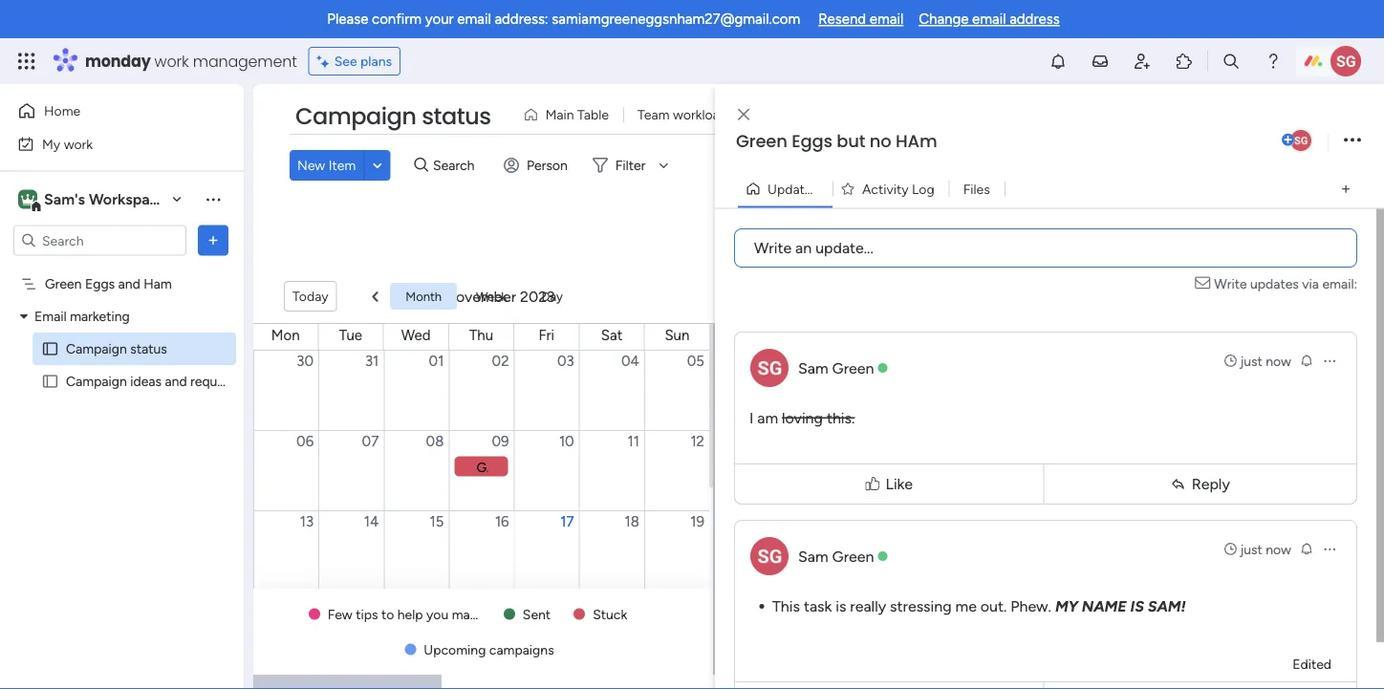 Task type: vqa. For each thing, say whether or not it's contained in the screenshot.
list arrow image
yes



Task type: locate. For each thing, give the bounding box(es) containing it.
1 vertical spatial write
[[1214, 275, 1247, 291]]

v2 search image
[[414, 155, 428, 176]]

list arrow image
[[403, 290, 409, 302]]

2 sam green from the top
[[798, 547, 874, 565]]

sam green
[[798, 358, 874, 377], [798, 547, 874, 565]]

1 horizontal spatial write
[[1214, 275, 1247, 291]]

email
[[457, 11, 491, 28], [870, 11, 903, 28], [972, 11, 1006, 28]]

sam green up this.
[[798, 358, 874, 377]]

Green Eggs but no HAm field
[[731, 129, 1278, 154]]

sam for is
[[798, 547, 828, 565]]

write
[[754, 238, 792, 257], [1214, 275, 1247, 291]]

work for monday
[[154, 50, 189, 72]]

stressing
[[890, 596, 952, 615]]

me
[[955, 596, 977, 615]]

1 vertical spatial eggs
[[85, 276, 115, 292]]

workspace options image
[[204, 189, 223, 209]]

sam green link up is
[[798, 547, 874, 565]]

change
[[919, 11, 969, 28]]

2 sam green link from the top
[[798, 547, 874, 565]]

eggs inside field
[[792, 129, 832, 153]]

just
[[1240, 352, 1262, 368], [1240, 541, 1262, 557]]

fri
[[539, 327, 554, 344]]

campaign for public board 'image' related to campaign ideas and requests
[[66, 373, 127, 390]]

green
[[736, 129, 787, 153], [45, 276, 82, 292], [832, 358, 874, 377], [832, 547, 874, 565]]

1 vertical spatial and
[[165, 373, 187, 390]]

person
[[527, 157, 568, 173]]

sam!
[[1148, 596, 1186, 615]]

just now link down the updates
[[1223, 351, 1291, 370]]

eggs for and
[[85, 276, 115, 292]]

green up is
[[832, 547, 874, 565]]

write left the an
[[754, 238, 792, 257]]

2 vertical spatial campaign
[[66, 373, 127, 390]]

1 vertical spatial now
[[1266, 541, 1291, 557]]

campaign left the ideas
[[66, 373, 127, 390]]

and for ideas
[[165, 373, 187, 390]]

just down the updates
[[1240, 352, 1262, 368]]

campaign down marketing
[[66, 341, 127, 357]]

1 vertical spatial status
[[130, 341, 167, 357]]

0 vertical spatial write
[[754, 238, 792, 257]]

list arrow image
[[372, 290, 378, 302]]

just now for my name is sam!
[[1240, 541, 1291, 557]]

just now down the updates
[[1240, 352, 1291, 368]]

resend email link
[[818, 11, 903, 28]]

ham
[[896, 129, 937, 153]]

campaign up item at the top of page
[[295, 100, 416, 132]]

2 reminder image from the top
[[1299, 541, 1314, 556]]

email right resend
[[870, 11, 903, 28]]

work right monday
[[154, 50, 189, 72]]

1 sam from the top
[[798, 358, 828, 377]]

1 horizontal spatial campaign status
[[295, 100, 491, 132]]

just now
[[1240, 352, 1291, 368], [1240, 541, 1291, 557]]

reminder image
[[1299, 352, 1314, 368], [1299, 541, 1314, 556]]

work right my
[[64, 136, 93, 152]]

close image
[[738, 108, 749, 122]]

status inside field
[[422, 100, 491, 132]]

0 vertical spatial just
[[1240, 352, 1262, 368]]

edited
[[1292, 656, 1331, 672]]

0 horizontal spatial work
[[64, 136, 93, 152]]

2 just now from the top
[[1240, 541, 1291, 557]]

0 vertical spatial now
[[1266, 352, 1291, 368]]

out.
[[981, 596, 1007, 615]]

0 vertical spatial status
[[422, 100, 491, 132]]

1 horizontal spatial email
[[870, 11, 903, 28]]

and
[[118, 276, 140, 292], [165, 373, 187, 390]]

select product image
[[17, 52, 36, 71]]

this
[[772, 596, 800, 615]]

2 public board image from the top
[[41, 372, 59, 390]]

workspace image
[[18, 189, 37, 210], [21, 189, 34, 210]]

1 sam green link from the top
[[798, 358, 874, 377]]

work inside button
[[64, 136, 93, 152]]

green up the email on the top of page
[[45, 276, 82, 292]]

ham
[[144, 276, 172, 292]]

campaign for public board 'image' corresponding to campaign status
[[66, 341, 127, 357]]

green eggs but no ham
[[736, 129, 937, 153]]

2 just from the top
[[1240, 541, 1262, 557]]

2 vertical spatial options image
[[1322, 541, 1337, 556]]

0 horizontal spatial campaign status
[[66, 341, 167, 357]]

sam up the loving
[[798, 358, 828, 377]]

stuck
[[593, 606, 627, 622]]

week link
[[461, 283, 522, 310]]

just now link down reply at the bottom of the page
[[1223, 539, 1291, 558]]

campaign status up the angle down image
[[295, 100, 491, 132]]

1 now from the top
[[1266, 352, 1291, 368]]

1 horizontal spatial work
[[154, 50, 189, 72]]

list box containing green eggs and ham
[[0, 264, 244, 656]]

campaign status inside field
[[295, 100, 491, 132]]

0 horizontal spatial and
[[118, 276, 140, 292]]

0 vertical spatial options image
[[1344, 128, 1361, 153]]

address
[[1010, 11, 1060, 28]]

reminder image for i am loving this.
[[1299, 352, 1314, 368]]

0 horizontal spatial email
[[457, 11, 491, 28]]

2 now from the top
[[1266, 541, 1291, 557]]

1 vertical spatial sam green link
[[798, 547, 874, 565]]

public board image
[[41, 340, 59, 358], [41, 372, 59, 390]]

update...
[[815, 238, 873, 257]]

email right the change
[[972, 11, 1006, 28]]

2 email from the left
[[870, 11, 903, 28]]

sun
[[665, 327, 689, 344]]

write left the updates
[[1214, 275, 1247, 291]]

2 just now link from the top
[[1223, 539, 1291, 558]]

1 vertical spatial just
[[1240, 541, 1262, 557]]

ideas
[[130, 373, 162, 390]]

campaign status down marketing
[[66, 341, 167, 357]]

green down close image
[[736, 129, 787, 153]]

see plans button
[[308, 47, 401, 76]]

1 horizontal spatial eggs
[[792, 129, 832, 153]]

write for write updates via email:
[[1214, 275, 1247, 291]]

1 vertical spatial public board image
[[41, 372, 59, 390]]

1 just now from the top
[[1240, 352, 1291, 368]]

0 horizontal spatial write
[[754, 238, 792, 257]]

notifications image
[[1049, 52, 1068, 71]]

1 vertical spatial campaign status
[[66, 341, 167, 357]]

just now down the reply button at the right bottom
[[1240, 541, 1291, 557]]

and left the ham
[[118, 276, 140, 292]]

today
[[292, 288, 328, 304]]

team workload
[[638, 107, 727, 123]]

is
[[1130, 596, 1144, 615]]

campaigns
[[489, 641, 554, 658]]

reminder image for this task is really stressing me out. phew. my name is sam!
[[1299, 541, 1314, 556]]

updates
[[768, 181, 818, 197]]

status up the ideas
[[130, 341, 167, 357]]

sam green for is
[[798, 547, 874, 565]]

3 email from the left
[[972, 11, 1006, 28]]

loving
[[782, 408, 823, 426]]

0 vertical spatial eggs
[[792, 129, 832, 153]]

arrow down image
[[652, 154, 675, 177]]

1 vertical spatial campaign
[[66, 341, 127, 357]]

0 horizontal spatial status
[[130, 341, 167, 357]]

email right your
[[457, 11, 491, 28]]

campaign status
[[295, 100, 491, 132], [66, 341, 167, 357]]

0 vertical spatial sam green
[[798, 358, 874, 377]]

2
[[830, 181, 837, 197]]

sam green for loving
[[798, 358, 874, 377]]

home button
[[11, 96, 206, 126]]

thu
[[469, 327, 493, 344]]

resend email
[[818, 11, 903, 28]]

just now link for my name is sam!
[[1223, 539, 1291, 558]]

Search field
[[428, 152, 486, 179]]

and right the ideas
[[165, 373, 187, 390]]

really
[[850, 596, 886, 615]]

list box
[[0, 264, 244, 656]]

1 vertical spatial just now
[[1240, 541, 1291, 557]]

write inside button
[[754, 238, 792, 257]]

november 2023
[[444, 287, 555, 305]]

0 vertical spatial just now
[[1240, 352, 1291, 368]]

0 vertical spatial public board image
[[41, 340, 59, 358]]

0 vertical spatial work
[[154, 50, 189, 72]]

name
[[1082, 596, 1127, 615]]

samiamgreeneggsnham27@gmail.com
[[552, 11, 800, 28]]

write for write an update...
[[754, 238, 792, 257]]

workload
[[673, 107, 727, 123]]

options image
[[1344, 128, 1361, 153], [1322, 353, 1337, 368], [1322, 541, 1337, 556]]

sam green up is
[[798, 547, 874, 565]]

sam for loving
[[798, 358, 828, 377]]

via
[[1302, 275, 1319, 291]]

like
[[886, 475, 913, 493]]

1 vertical spatial reminder image
[[1299, 541, 1314, 556]]

sam green link up this.
[[798, 358, 874, 377]]

1 vertical spatial work
[[64, 136, 93, 152]]

upcoming
[[424, 641, 486, 658]]

1 horizontal spatial and
[[165, 373, 187, 390]]

1 horizontal spatial status
[[422, 100, 491, 132]]

just down the reply button at the right bottom
[[1240, 541, 1262, 557]]

sam's workspace
[[44, 190, 166, 208]]

write updates via email:
[[1214, 275, 1357, 291]]

green inside list box
[[45, 276, 82, 292]]

email marketing
[[34, 308, 130, 325]]

main table
[[545, 107, 609, 123]]

1 sam green from the top
[[798, 358, 874, 377]]

sent
[[523, 606, 551, 622]]

2 workspace image from the left
[[21, 189, 34, 210]]

sam
[[798, 358, 828, 377], [798, 547, 828, 565]]

like button
[[739, 455, 1039, 512]]

management
[[193, 50, 297, 72]]

1 just from the top
[[1240, 352, 1262, 368]]

0 horizontal spatial eggs
[[85, 276, 115, 292]]

write an update... button
[[734, 228, 1357, 267]]

status inside list box
[[130, 341, 167, 357]]

1 public board image from the top
[[41, 340, 59, 358]]

campaign status inside list box
[[66, 341, 167, 357]]

2 horizontal spatial email
[[972, 11, 1006, 28]]

eggs up marketing
[[85, 276, 115, 292]]

but
[[837, 129, 865, 153]]

0 vertical spatial sam green link
[[798, 358, 874, 377]]

0 vertical spatial just now link
[[1223, 351, 1291, 370]]

green eggs and ham
[[45, 276, 172, 292]]

eggs
[[792, 129, 832, 153], [85, 276, 115, 292]]

0 vertical spatial campaign
[[295, 100, 416, 132]]

sam green link for is
[[798, 547, 874, 565]]

now
[[1266, 352, 1291, 368], [1266, 541, 1291, 557]]

am
[[757, 408, 778, 426]]

add view image
[[1342, 182, 1350, 196]]

1 vertical spatial just now link
[[1223, 539, 1291, 558]]

1 reminder image from the top
[[1299, 352, 1314, 368]]

activity log
[[862, 181, 934, 197]]

new
[[297, 157, 325, 173]]

week
[[476, 288, 507, 304]]

eggs left but
[[792, 129, 832, 153]]

new item
[[297, 157, 356, 173]]

mon
[[271, 327, 300, 344]]

options image
[[204, 231, 223, 250]]

tue
[[339, 327, 362, 344]]

sam up task
[[798, 547, 828, 565]]

0 vertical spatial sam
[[798, 358, 828, 377]]

just now link for loving this.
[[1223, 351, 1291, 370]]

0 vertical spatial and
[[118, 276, 140, 292]]

1 vertical spatial options image
[[1322, 353, 1337, 368]]

this task is really stressing me out. phew. my name is sam!
[[772, 596, 1186, 615]]

invite members image
[[1133, 52, 1152, 71]]

sam's
[[44, 190, 85, 208]]

2 sam from the top
[[798, 547, 828, 565]]

status
[[422, 100, 491, 132], [130, 341, 167, 357]]

1 vertical spatial sam
[[798, 547, 828, 565]]

files
[[963, 181, 990, 197]]

0 vertical spatial reminder image
[[1299, 352, 1314, 368]]

1 vertical spatial sam green
[[798, 547, 874, 565]]

my
[[1055, 596, 1078, 615]]

help image
[[1264, 52, 1283, 71]]

1 just now link from the top
[[1223, 351, 1291, 370]]

status up search "field"
[[422, 100, 491, 132]]

please
[[327, 11, 368, 28]]

0 vertical spatial campaign status
[[295, 100, 491, 132]]

eggs inside list box
[[85, 276, 115, 292]]



Task type: describe. For each thing, give the bounding box(es) containing it.
public board image for campaign ideas and requests
[[41, 372, 59, 390]]

search everything image
[[1222, 52, 1241, 71]]

angle down image
[[373, 158, 382, 173]]

change email address
[[919, 11, 1060, 28]]

sam green image
[[1331, 46, 1361, 76]]

phew.
[[1011, 596, 1051, 615]]

person button
[[496, 150, 579, 181]]

updates
[[1250, 275, 1299, 291]]

Search in workspace field
[[40, 229, 160, 251]]

Campaign status field
[[291, 100, 496, 133]]

i
[[749, 408, 754, 426]]

is
[[836, 596, 846, 615]]

see plans
[[334, 53, 392, 69]]

activity log button
[[832, 173, 949, 204]]

green up this.
[[832, 358, 874, 377]]

reply
[[1192, 475, 1230, 493]]

november
[[444, 287, 516, 305]]

email
[[34, 308, 67, 325]]

just for i am loving this.
[[1240, 352, 1262, 368]]

filter button
[[585, 150, 675, 181]]

new item button
[[290, 150, 364, 181]]

reply button
[[1048, 468, 1353, 499]]

address:
[[495, 11, 548, 28]]

marketing
[[70, 308, 130, 325]]

options image for my name is sam!
[[1322, 541, 1337, 556]]

green inside field
[[736, 129, 787, 153]]

just now for loving this.
[[1240, 352, 1291, 368]]

updates / 2
[[768, 181, 837, 197]]

wed
[[401, 327, 431, 344]]

month
[[405, 288, 442, 304]]

monday
[[85, 50, 151, 72]]

2023
[[520, 287, 555, 305]]

home
[[44, 103, 80, 119]]

main
[[545, 107, 574, 123]]

day link
[[526, 283, 578, 310]]

task
[[804, 596, 832, 615]]

my work
[[42, 136, 93, 152]]

i am loving this.
[[749, 408, 855, 426]]

plans
[[360, 53, 392, 69]]

this.
[[827, 408, 855, 426]]

inbox image
[[1091, 52, 1110, 71]]

public board image for campaign status
[[41, 340, 59, 358]]

resend
[[818, 11, 866, 28]]

day
[[542, 288, 563, 304]]

just for this task is really stressing me out. phew. my name is sam!
[[1240, 541, 1262, 557]]

sat
[[601, 327, 623, 344]]

team
[[638, 107, 670, 123]]

dapulse addbtn image
[[1282, 134, 1294, 146]]

and for eggs
[[118, 276, 140, 292]]

caret down image
[[20, 310, 28, 323]]

now for i am loving this.
[[1266, 352, 1291, 368]]

email for change email address
[[972, 11, 1006, 28]]

workspace selection element
[[18, 188, 168, 213]]

today button
[[284, 281, 337, 312]]

1 email from the left
[[457, 11, 491, 28]]

sam's workspace button
[[13, 183, 190, 216]]

an
[[795, 238, 812, 257]]

options image for loving this.
[[1322, 353, 1337, 368]]

envelope o image
[[1195, 273, 1214, 293]]

updates / 2 button
[[738, 173, 837, 204]]

log
[[912, 181, 934, 197]]

please confirm your email address: samiamgreeneggsnham27@gmail.com
[[327, 11, 800, 28]]

eggs for but
[[792, 129, 832, 153]]

requests
[[190, 373, 242, 390]]

team workload button
[[623, 99, 742, 130]]

upcoming campaigns
[[424, 641, 554, 658]]

write an update...
[[754, 238, 873, 257]]

activity
[[862, 181, 909, 197]]

your
[[425, 11, 454, 28]]

filter
[[615, 157, 646, 173]]

files button
[[949, 173, 1004, 204]]

1 workspace image from the left
[[18, 189, 37, 210]]

sam green image
[[1288, 128, 1313, 153]]

see
[[334, 53, 357, 69]]

now for this task is really stressing me out. phew. my name is sam!
[[1266, 541, 1291, 557]]

campaign ideas and requests
[[66, 373, 242, 390]]

change email address link
[[919, 11, 1060, 28]]

email:
[[1322, 275, 1357, 291]]

apps image
[[1175, 52, 1194, 71]]

item
[[329, 157, 356, 173]]

table
[[577, 107, 609, 123]]

my
[[42, 136, 60, 152]]

main table button
[[516, 99, 623, 130]]

/
[[821, 181, 827, 197]]

sam green link for loving
[[798, 358, 874, 377]]

campaign inside "campaign status" field
[[295, 100, 416, 132]]

email for resend email
[[870, 11, 903, 28]]

work for my
[[64, 136, 93, 152]]

no
[[870, 129, 891, 153]]



